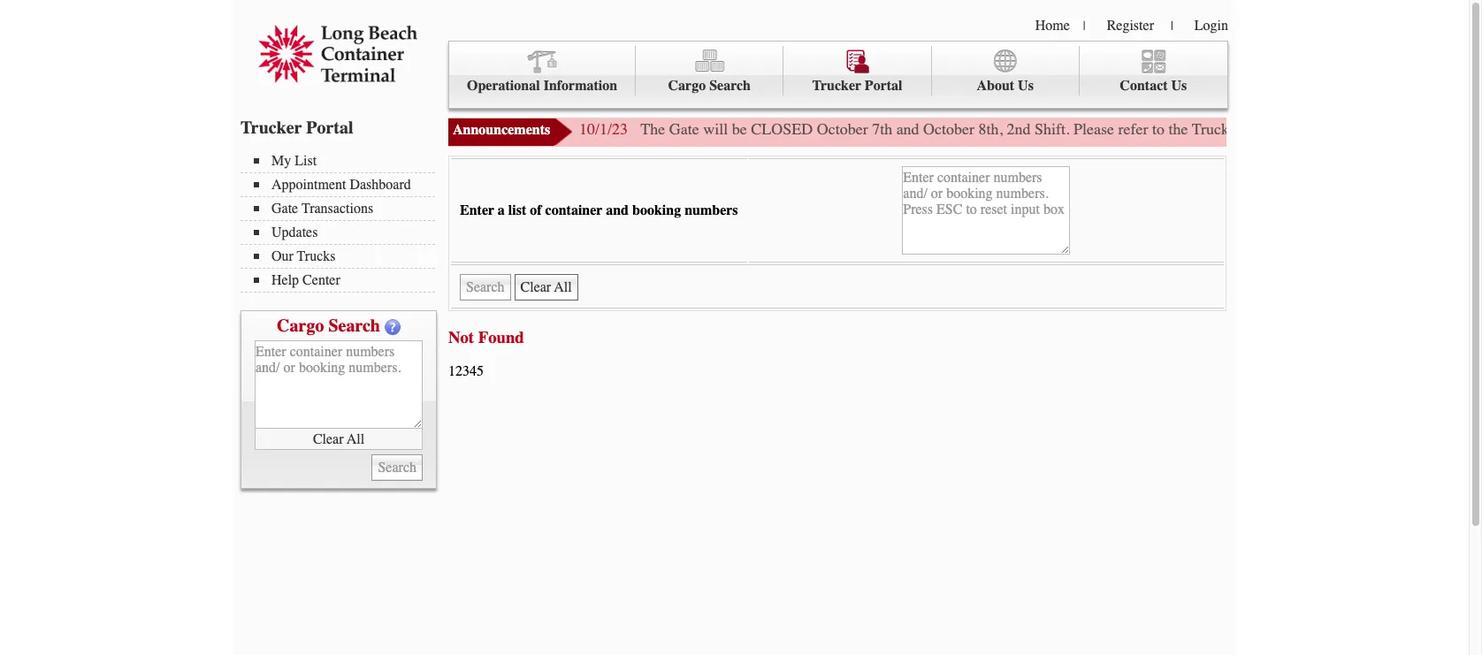Task type: describe. For each thing, give the bounding box(es) containing it.
a
[[498, 203, 505, 218]]

1 horizontal spatial portal
[[865, 78, 903, 94]]

appointment
[[272, 177, 346, 193]]

menu bar containing operational information
[[448, 41, 1228, 109]]

clear all
[[313, 431, 364, 447]]

the
[[641, 119, 665, 139]]

hours
[[1267, 119, 1306, 139]]

login
[[1195, 18, 1228, 34]]

appointment dashboard link
[[254, 177, 435, 193]]

1 october from the left
[[817, 119, 868, 139]]

not
[[448, 328, 474, 347]]

contact us
[[1120, 78, 1187, 94]]

1 | from the left
[[1083, 19, 1086, 34]]

closed
[[751, 119, 813, 139]]

Enter container numbers and/ or booking numbers. Press ESC to reset input box text field
[[902, 166, 1070, 255]]

will
[[703, 119, 728, 139]]

1 horizontal spatial gate
[[669, 119, 699, 139]]

gate
[[1445, 119, 1471, 139]]

about us link
[[932, 46, 1080, 96]]

10/1/23
[[579, 119, 628, 139]]

truck
[[1192, 119, 1229, 139]]

0 horizontal spatial cargo search
[[277, 316, 380, 336]]

clear
[[313, 431, 344, 447]]

2 horizontal spatial gate
[[1233, 119, 1263, 139]]

the
[[1169, 119, 1188, 139]]

further
[[1397, 119, 1441, 139]]

about us
[[977, 78, 1034, 94]]

dashboard
[[350, 177, 411, 193]]

refer
[[1118, 119, 1148, 139]]

found
[[478, 328, 524, 347]]

contact
[[1120, 78, 1168, 94]]

2nd
[[1007, 119, 1031, 139]]

home link
[[1035, 18, 1070, 34]]

trucker portal link
[[784, 46, 932, 96]]

help center link
[[254, 272, 435, 288]]

2 | from the left
[[1171, 19, 1173, 34]]

register
[[1107, 18, 1154, 34]]

operational information
[[467, 78, 617, 94]]

0 horizontal spatial and
[[606, 203, 629, 218]]

enter a list of container and booking numbers
[[460, 203, 738, 218]]

10/1/23 the gate will be closed october 7th and october 8th, 2nd shift. please refer to the truck gate hours web page for further gate d
[[579, 119, 1482, 139]]

container
[[545, 203, 603, 218]]

be
[[732, 119, 747, 139]]

trucks
[[297, 249, 336, 264]]

clear all button
[[255, 429, 423, 450]]

1 vertical spatial cargo
[[277, 316, 324, 336]]



Task type: locate. For each thing, give the bounding box(es) containing it.
us for about us
[[1018, 78, 1034, 94]]

list
[[295, 153, 317, 169]]

updates
[[272, 225, 318, 241]]

cargo up will
[[668, 78, 706, 94]]

1 horizontal spatial cargo
[[668, 78, 706, 94]]

shift.
[[1035, 119, 1070, 139]]

cargo inside "link"
[[668, 78, 706, 94]]

1 vertical spatial cargo search
[[277, 316, 380, 336]]

us
[[1018, 78, 1034, 94], [1171, 78, 1187, 94]]

portal
[[865, 78, 903, 94], [306, 118, 353, 138]]

0 horizontal spatial gate
[[272, 201, 298, 217]]

2 october from the left
[[923, 119, 975, 139]]

not found
[[448, 328, 524, 347]]

transactions
[[302, 201, 373, 217]]

my
[[272, 153, 291, 169]]

0 horizontal spatial trucker
[[241, 118, 302, 138]]

trucker
[[812, 78, 861, 94], [241, 118, 302, 138]]

cargo search link
[[636, 46, 784, 96]]

us right the about on the top right
[[1018, 78, 1034, 94]]

web
[[1310, 119, 1337, 139]]

trucker up my on the left top of page
[[241, 118, 302, 138]]

and left 'booking' at the top left of the page
[[606, 203, 629, 218]]

october left 8th,
[[923, 119, 975, 139]]

0 horizontal spatial menu bar
[[241, 151, 444, 293]]

cargo search down center
[[277, 316, 380, 336]]

0 horizontal spatial trucker portal
[[241, 118, 353, 138]]

d
[[1475, 119, 1482, 139]]

october
[[817, 119, 868, 139], [923, 119, 975, 139]]

numbers
[[685, 203, 738, 218]]

1 vertical spatial trucker portal
[[241, 118, 353, 138]]

trucker portal up list
[[241, 118, 353, 138]]

operational
[[467, 78, 540, 94]]

gate transactions link
[[254, 201, 435, 217]]

home
[[1035, 18, 1070, 34]]

1 horizontal spatial trucker
[[812, 78, 861, 94]]

0 horizontal spatial us
[[1018, 78, 1034, 94]]

cargo search
[[668, 78, 751, 94], [277, 316, 380, 336]]

1 horizontal spatial search
[[709, 78, 751, 94]]

operational information link
[[449, 46, 636, 96]]

menu bar containing my list
[[241, 151, 444, 293]]

| left login
[[1171, 19, 1173, 34]]

search up "be"
[[709, 78, 751, 94]]

register link
[[1107, 18, 1154, 34]]

12345
[[448, 364, 484, 380]]

search
[[709, 78, 751, 94], [328, 316, 380, 336]]

0 vertical spatial menu bar
[[448, 41, 1228, 109]]

october left 7th on the top right of page
[[817, 119, 868, 139]]

booking
[[632, 203, 681, 218]]

my list link
[[254, 153, 435, 169]]

us right contact
[[1171, 78, 1187, 94]]

0 vertical spatial cargo search
[[668, 78, 751, 94]]

1 horizontal spatial cargo search
[[668, 78, 751, 94]]

1 vertical spatial portal
[[306, 118, 353, 138]]

cargo down help
[[277, 316, 324, 336]]

contact us link
[[1080, 46, 1227, 96]]

1 vertical spatial search
[[328, 316, 380, 336]]

gate right the the
[[669, 119, 699, 139]]

None button
[[514, 274, 578, 301]]

all
[[347, 431, 364, 447]]

help
[[272, 272, 299, 288]]

1 horizontal spatial and
[[896, 119, 919, 139]]

gate inside my list appointment dashboard gate transactions updates our trucks help center
[[272, 201, 298, 217]]

1 vertical spatial menu bar
[[241, 151, 444, 293]]

1 us from the left
[[1018, 78, 1034, 94]]

our
[[272, 249, 294, 264]]

0 vertical spatial portal
[[865, 78, 903, 94]]

0 horizontal spatial |
[[1083, 19, 1086, 34]]

information
[[544, 78, 617, 94]]

8th,
[[979, 119, 1003, 139]]

None submit
[[460, 274, 511, 301], [372, 455, 423, 481], [460, 274, 511, 301], [372, 455, 423, 481]]

portal up 7th on the top right of page
[[865, 78, 903, 94]]

0 horizontal spatial search
[[328, 316, 380, 336]]

0 vertical spatial and
[[896, 119, 919, 139]]

0 vertical spatial trucker portal
[[812, 78, 903, 94]]

updates link
[[254, 225, 435, 241]]

for
[[1375, 119, 1393, 139]]

1 horizontal spatial menu bar
[[448, 41, 1228, 109]]

0 horizontal spatial portal
[[306, 118, 353, 138]]

1 horizontal spatial trucker portal
[[812, 78, 903, 94]]

and right 7th on the top right of page
[[896, 119, 919, 139]]

0 vertical spatial search
[[709, 78, 751, 94]]

gate
[[669, 119, 699, 139], [1233, 119, 1263, 139], [272, 201, 298, 217]]

cargo
[[668, 78, 706, 94], [277, 316, 324, 336]]

list
[[508, 203, 526, 218]]

search down help center link
[[328, 316, 380, 336]]

1 horizontal spatial us
[[1171, 78, 1187, 94]]

enter
[[460, 203, 494, 218]]

1 vertical spatial trucker
[[241, 118, 302, 138]]

Enter container numbers and/ or booking numbers.  text field
[[255, 340, 423, 429]]

1 horizontal spatial october
[[923, 119, 975, 139]]

trucker up closed
[[812, 78, 861, 94]]

1 horizontal spatial |
[[1171, 19, 1173, 34]]

to
[[1152, 119, 1165, 139]]

1 vertical spatial and
[[606, 203, 629, 218]]

and
[[896, 119, 919, 139], [606, 203, 629, 218]]

cargo search up will
[[668, 78, 751, 94]]

gate up the updates
[[272, 201, 298, 217]]

search inside "link"
[[709, 78, 751, 94]]

login link
[[1195, 18, 1228, 34]]

2 us from the left
[[1171, 78, 1187, 94]]

my list appointment dashboard gate transactions updates our trucks help center
[[272, 153, 411, 288]]

us for contact us
[[1171, 78, 1187, 94]]

of
[[530, 203, 542, 218]]

menu bar
[[448, 41, 1228, 109], [241, 151, 444, 293]]

page
[[1341, 119, 1371, 139]]

announcements
[[453, 122, 550, 138]]

our trucks link
[[254, 249, 435, 264]]

0 horizontal spatial cargo
[[277, 316, 324, 336]]

portal up my list "link"
[[306, 118, 353, 138]]

gate right truck
[[1233, 119, 1263, 139]]

please
[[1074, 119, 1114, 139]]

7th
[[872, 119, 892, 139]]

0 vertical spatial cargo
[[668, 78, 706, 94]]

0 vertical spatial trucker
[[812, 78, 861, 94]]

0 horizontal spatial october
[[817, 119, 868, 139]]

cargo search inside "link"
[[668, 78, 751, 94]]

trucker portal up 7th on the top right of page
[[812, 78, 903, 94]]

center
[[303, 272, 340, 288]]

about
[[977, 78, 1014, 94]]

trucker portal
[[812, 78, 903, 94], [241, 118, 353, 138]]

|
[[1083, 19, 1086, 34], [1171, 19, 1173, 34]]

| right home link at top
[[1083, 19, 1086, 34]]



